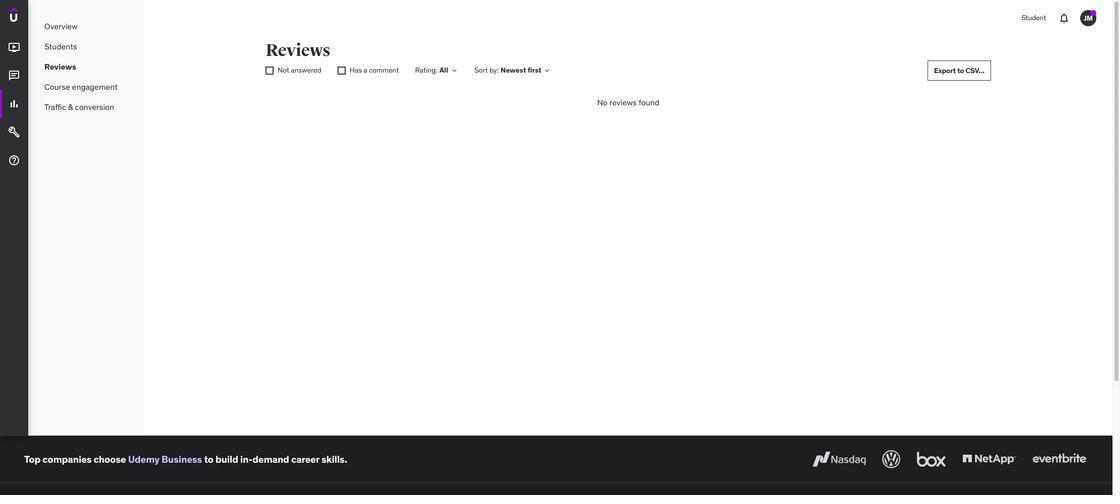 Task type: describe. For each thing, give the bounding box(es) containing it.
career
[[291, 453, 320, 465]]

course engagement
[[44, 82, 118, 92]]

netapp image
[[961, 448, 1019, 470]]

build
[[216, 453, 238, 465]]

jm link
[[1077, 6, 1101, 30]]

xsmall image for not answered
[[266, 67, 274, 75]]

csv...
[[966, 66, 985, 75]]

reviews
[[610, 97, 637, 107]]

reviews inside 'link'
[[44, 61, 76, 71]]

skills.
[[322, 453, 347, 465]]

traffic
[[44, 102, 66, 112]]

course engagement link
[[28, 77, 144, 97]]

export to csv... button
[[928, 60, 992, 81]]

choose
[[94, 453, 126, 465]]

not
[[278, 66, 289, 75]]

not answered
[[278, 66, 322, 75]]

by:
[[490, 66, 499, 75]]

udemy
[[128, 453, 160, 465]]

rating:
[[415, 66, 438, 75]]

comment
[[369, 66, 399, 75]]

demand
[[253, 453, 289, 465]]

a
[[364, 66, 368, 75]]

students link
[[28, 36, 144, 56]]

traffic & conversion
[[44, 102, 114, 112]]

found
[[639, 97, 660, 107]]

no
[[598, 97, 608, 107]]

in-
[[240, 453, 253, 465]]

eventbrite image
[[1031, 448, 1089, 470]]

export
[[935, 66, 956, 75]]

no reviews found
[[598, 97, 660, 107]]

engagement
[[72, 82, 118, 92]]

&
[[68, 102, 73, 112]]

nasdaq image
[[811, 448, 869, 470]]

jm
[[1084, 13, 1094, 22]]

has a comment
[[350, 66, 399, 75]]

xsmall image for all
[[450, 67, 459, 75]]

1 vertical spatial to
[[204, 453, 214, 465]]

first
[[528, 66, 542, 75]]

sort
[[475, 66, 488, 75]]

1 horizontal spatial reviews
[[266, 40, 331, 61]]

top companies choose udemy business to build in-demand career skills.
[[24, 453, 347, 465]]



Task type: locate. For each thing, give the bounding box(es) containing it.
xsmall image right the all
[[450, 67, 459, 75]]

reviews up not answered
[[266, 40, 331, 61]]

4 medium image from the top
[[8, 154, 20, 166]]

student link
[[1016, 6, 1053, 30]]

reviews
[[266, 40, 331, 61], [44, 61, 76, 71]]

box image
[[915, 448, 949, 470]]

0 horizontal spatial to
[[204, 453, 214, 465]]

answered
[[291, 66, 322, 75]]

0 horizontal spatial xsmall image
[[450, 67, 459, 75]]

traffic & conversion link
[[28, 97, 144, 117]]

1 horizontal spatial to
[[958, 66, 965, 75]]

reviews down students
[[44, 61, 76, 71]]

xsmall image for has a comment
[[338, 67, 346, 75]]

1 xsmall image from the left
[[450, 67, 459, 75]]

rating: all
[[415, 66, 448, 75]]

0 horizontal spatial xsmall image
[[266, 67, 274, 75]]

to
[[958, 66, 965, 75], [204, 453, 214, 465]]

3 medium image from the top
[[8, 126, 20, 138]]

newest
[[501, 66, 526, 75]]

0 horizontal spatial reviews
[[44, 61, 76, 71]]

to inside button
[[958, 66, 965, 75]]

0 vertical spatial to
[[958, 66, 965, 75]]

udemy image
[[10, 8, 56, 25]]

medium image
[[8, 98, 20, 110]]

1 horizontal spatial xsmall image
[[338, 67, 346, 75]]

volkswagen image
[[881, 448, 903, 470]]

xsmall image left not
[[266, 67, 274, 75]]

students
[[44, 41, 77, 51]]

notifications image
[[1059, 12, 1071, 24]]

1 horizontal spatial xsmall image
[[544, 67, 552, 75]]

2 xsmall image from the left
[[544, 67, 552, 75]]

xsmall image
[[266, 67, 274, 75], [338, 67, 346, 75]]

business
[[162, 453, 202, 465]]

udemy business link
[[128, 453, 202, 465]]

overview
[[44, 21, 78, 31]]

reviews link
[[28, 56, 144, 77]]

xsmall image
[[450, 67, 459, 75], [544, 67, 552, 75]]

you have alerts image
[[1091, 10, 1097, 16]]

2 xsmall image from the left
[[338, 67, 346, 75]]

export to csv...
[[935, 66, 985, 75]]

has
[[350, 66, 362, 75]]

overview link
[[28, 16, 144, 36]]

companies
[[42, 453, 92, 465]]

xsmall image left has
[[338, 67, 346, 75]]

to left "build"
[[204, 453, 214, 465]]

student
[[1022, 13, 1047, 22]]

xsmall image for newest first
[[544, 67, 552, 75]]

course
[[44, 82, 70, 92]]

xsmall image right first
[[544, 67, 552, 75]]

all
[[440, 66, 448, 75]]

to left csv...
[[958, 66, 965, 75]]

2 medium image from the top
[[8, 70, 20, 82]]

medium image
[[8, 41, 20, 54], [8, 70, 20, 82], [8, 126, 20, 138], [8, 154, 20, 166]]

conversion
[[75, 102, 114, 112]]

sort by: newest first
[[475, 66, 542, 75]]

top
[[24, 453, 40, 465]]

1 medium image from the top
[[8, 41, 20, 54]]

1 xsmall image from the left
[[266, 67, 274, 75]]



Task type: vqa. For each thing, say whether or not it's contained in the screenshot.
the right OFFICE PRODUCTIVITY link
no



